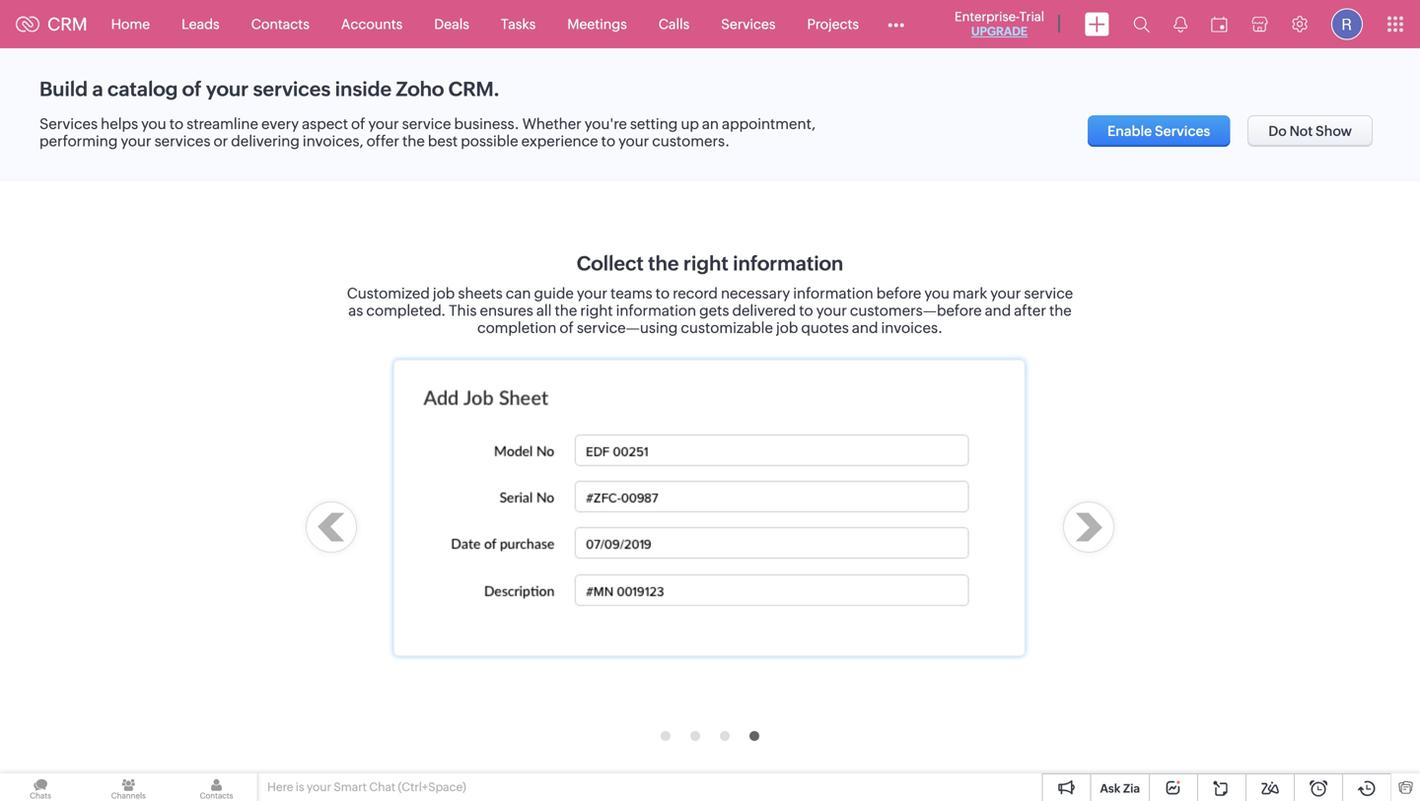Task type: describe. For each thing, give the bounding box(es) containing it.
leads link
[[166, 0, 235, 48]]

this
[[449, 302, 477, 320]]

service inside "collect the right information customized job sheets can guide your teams to record necessary information before you mark your service as completed. this ensures all the right information gets delivered to your customers—before and after the completion of service—using customizable job quotes and invoices."
[[1024, 285, 1073, 302]]

customers.
[[652, 133, 730, 150]]

collect the right information customized job sheets can guide your teams to record necessary information before you mark your service as completed. this ensures all the right information gets delivered to your customers—before and after the completion of service—using customizable job quotes and invoices.
[[347, 253, 1073, 337]]

1 horizontal spatial and
[[985, 302, 1011, 320]]

calendar image
[[1211, 16, 1228, 32]]

up
[[681, 115, 699, 133]]

channels image
[[88, 774, 169, 802]]

create menu image
[[1085, 12, 1109, 36]]

meetings
[[567, 16, 627, 32]]

teams
[[610, 285, 652, 302]]

contacts link
[[235, 0, 325, 48]]

best
[[428, 133, 458, 150]]

customized
[[347, 285, 430, 302]]

customers—before
[[850, 302, 982, 320]]

guide
[[534, 285, 574, 302]]

the right after
[[1049, 302, 1072, 320]]

whether
[[522, 115, 582, 133]]

can
[[506, 285, 531, 302]]

inside
[[335, 78, 392, 101]]

services inside button
[[1155, 123, 1210, 139]]

before
[[877, 285, 921, 302]]

of inside "collect the right information customized job sheets can guide your teams to record necessary information before you mark your service as completed. this ensures all the right information gets delivered to your customers—before and after the completion of service—using customizable job quotes and invoices."
[[560, 320, 574, 337]]

a
[[92, 78, 103, 101]]

record
[[673, 285, 718, 302]]

search image
[[1133, 16, 1150, 33]]

signals image
[[1174, 16, 1187, 33]]

chats image
[[0, 774, 81, 802]]

build a catalog of your services inside zoho crm.
[[39, 78, 500, 101]]

crm link
[[16, 14, 87, 34]]

service list image
[[388, 354, 1032, 666]]

necessary
[[721, 285, 790, 302]]

create menu element
[[1073, 0, 1121, 48]]

all
[[536, 302, 552, 320]]

here is your smart chat (ctrl+space)
[[267, 781, 466, 794]]

ensures
[[480, 302, 533, 320]]

sheets
[[458, 285, 503, 302]]

chat
[[369, 781, 396, 794]]

appointment,
[[722, 115, 816, 133]]

possible
[[461, 133, 518, 150]]

services for services helps you to streamline every aspect of your service business. whether you're setting up an appointment, performing your services or delivering invoices, offer the best possible experience to your customers.
[[39, 115, 98, 133]]

ask
[[1100, 783, 1121, 796]]

you're
[[585, 115, 627, 133]]

customizable
[[681, 320, 773, 337]]

services for services
[[721, 16, 776, 32]]

search element
[[1121, 0, 1162, 48]]

not
[[1290, 123, 1313, 139]]

smart
[[334, 781, 367, 794]]

projects
[[807, 16, 859, 32]]

gets
[[699, 302, 729, 320]]

invoices.
[[881, 320, 943, 337]]

to right experience
[[601, 133, 615, 150]]

home
[[111, 16, 150, 32]]

to right "teams"
[[655, 285, 670, 302]]

signals element
[[1162, 0, 1199, 48]]

enterprise-
[[955, 9, 1019, 24]]

information left the gets
[[616, 302, 696, 320]]

services link
[[705, 0, 791, 48]]

enable services
[[1107, 123, 1210, 139]]

tasks
[[501, 16, 536, 32]]

zia
[[1123, 783, 1140, 796]]

here
[[267, 781, 293, 794]]

aspect
[[302, 115, 348, 133]]

enable services button
[[1088, 115, 1230, 147]]

calls
[[658, 16, 690, 32]]

upgrade
[[971, 25, 1028, 38]]

you inside "collect the right information customized job sheets can guide your teams to record necessary information before you mark your service as completed. this ensures all the right information gets delivered to your customers—before and after the completion of service—using customizable job quotes and invoices."
[[924, 285, 950, 302]]

the right all
[[555, 302, 577, 320]]

after
[[1014, 302, 1046, 320]]

tasks link
[[485, 0, 552, 48]]

helps
[[101, 115, 138, 133]]

zoho
[[396, 78, 444, 101]]

mark
[[953, 285, 987, 302]]

to right delivered
[[799, 302, 813, 320]]

enterprise-trial upgrade
[[955, 9, 1044, 38]]

your right mark
[[990, 285, 1021, 302]]

of inside the services helps you to streamline every aspect of your service business. whether you're setting up an appointment, performing your services or delivering invoices, offer the best possible experience to your customers.
[[351, 115, 365, 133]]

experience
[[521, 133, 598, 150]]

completion
[[477, 320, 557, 337]]

service—using
[[577, 320, 678, 337]]



Task type: vqa. For each thing, say whether or not it's contained in the screenshot.
topmost YOU
yes



Task type: locate. For each thing, give the bounding box(es) containing it.
performing
[[39, 133, 118, 150]]

service down zoho
[[402, 115, 451, 133]]

job left quotes
[[776, 320, 798, 337]]

of left "offer"
[[351, 115, 365, 133]]

offer
[[366, 133, 399, 150]]

and left after
[[985, 302, 1011, 320]]

home link
[[95, 0, 166, 48]]

your up streamline
[[206, 78, 249, 101]]

profile element
[[1320, 0, 1375, 48]]

delivered
[[732, 302, 796, 320]]

your down inside
[[368, 115, 399, 133]]

1 horizontal spatial job
[[776, 320, 798, 337]]

1 vertical spatial job
[[776, 320, 798, 337]]

deals
[[434, 16, 469, 32]]

right
[[683, 253, 729, 275], [580, 302, 613, 320]]

information up necessary
[[733, 253, 843, 275]]

trial
[[1019, 9, 1044, 24]]

2 horizontal spatial of
[[560, 320, 574, 337]]

of up streamline
[[182, 78, 202, 101]]

of right all
[[560, 320, 574, 337]]

business.
[[454, 115, 519, 133]]

deals link
[[418, 0, 485, 48]]

build
[[39, 78, 88, 101]]

services right calls
[[721, 16, 776, 32]]

streamline
[[186, 115, 258, 133]]

right right guide
[[580, 302, 613, 320]]

2 horizontal spatial services
[[1155, 123, 1210, 139]]

1 horizontal spatial of
[[351, 115, 365, 133]]

the left best
[[402, 133, 425, 150]]

1 vertical spatial services
[[154, 133, 211, 150]]

services
[[253, 78, 331, 101], [154, 133, 211, 150]]

0 horizontal spatial and
[[852, 320, 878, 337]]

1 horizontal spatial right
[[683, 253, 729, 275]]

0 vertical spatial you
[[141, 115, 166, 133]]

services inside the services helps you to streamline every aspect of your service business. whether you're setting up an appointment, performing your services or delivering invoices, offer the best possible experience to your customers.
[[39, 115, 98, 133]]

services helps you to streamline every aspect of your service business. whether you're setting up an appointment, performing your services or delivering invoices, offer the best possible experience to your customers.
[[39, 115, 816, 150]]

service
[[402, 115, 451, 133], [1024, 285, 1073, 302]]

and right quotes
[[852, 320, 878, 337]]

information
[[733, 253, 843, 275], [793, 285, 874, 302], [616, 302, 696, 320]]

(ctrl+space)
[[398, 781, 466, 794]]

calls link
[[643, 0, 705, 48]]

as
[[348, 302, 363, 320]]

enable
[[1107, 123, 1152, 139]]

of
[[182, 78, 202, 101], [351, 115, 365, 133], [560, 320, 574, 337]]

you left mark
[[924, 285, 950, 302]]

setting
[[630, 115, 678, 133]]

or
[[214, 133, 228, 150]]

1 vertical spatial of
[[351, 115, 365, 133]]

do
[[1268, 123, 1287, 139]]

1 horizontal spatial you
[[924, 285, 950, 302]]

contacts image
[[176, 774, 257, 802]]

the inside the services helps you to streamline every aspect of your service business. whether you're setting up an appointment, performing your services or delivering invoices, offer the best possible experience to your customers.
[[402, 133, 425, 150]]

service inside the services helps you to streamline every aspect of your service business. whether you're setting up an appointment, performing your services or delivering invoices, offer the best possible experience to your customers.
[[402, 115, 451, 133]]

your right delivered
[[816, 302, 847, 320]]

your right is
[[307, 781, 331, 794]]

catalog
[[107, 78, 178, 101]]

service right mark
[[1024, 285, 1073, 302]]

contacts
[[251, 16, 309, 32]]

do not show
[[1268, 123, 1352, 139]]

quotes
[[801, 320, 849, 337]]

0 vertical spatial job
[[433, 285, 455, 302]]

1 horizontal spatial services
[[253, 78, 331, 101]]

logo image
[[16, 16, 39, 32]]

profile image
[[1331, 8, 1363, 40]]

right up the record on the top of the page
[[683, 253, 729, 275]]

0 horizontal spatial you
[[141, 115, 166, 133]]

0 horizontal spatial of
[[182, 78, 202, 101]]

0 vertical spatial services
[[253, 78, 331, 101]]

delivering
[[231, 133, 300, 150]]

services inside the services helps you to streamline every aspect of your service business. whether you're setting up an appointment, performing your services or delivering invoices, offer the best possible experience to your customers.
[[154, 133, 211, 150]]

is
[[296, 781, 304, 794]]

your left customers.
[[618, 133, 649, 150]]

services
[[721, 16, 776, 32], [39, 115, 98, 133], [1155, 123, 1210, 139]]

meetings link
[[552, 0, 643, 48]]

services right enable
[[1155, 123, 1210, 139]]

projects link
[[791, 0, 875, 48]]

show
[[1316, 123, 1352, 139]]

crm.
[[448, 78, 500, 101]]

1 vertical spatial right
[[580, 302, 613, 320]]

0 vertical spatial right
[[683, 253, 729, 275]]

you right the "helps"
[[141, 115, 166, 133]]

every
[[261, 115, 299, 133]]

your down collect
[[577, 285, 607, 302]]

Other Modules field
[[875, 8, 917, 40]]

to left streamline
[[169, 115, 184, 133]]

services left or
[[154, 133, 211, 150]]

an
[[702, 115, 719, 133]]

0 horizontal spatial job
[[433, 285, 455, 302]]

leads
[[182, 16, 220, 32]]

you
[[141, 115, 166, 133], [924, 285, 950, 302]]

job left sheets
[[433, 285, 455, 302]]

your down catalog
[[121, 133, 151, 150]]

ask zia
[[1100, 783, 1140, 796]]

job
[[433, 285, 455, 302], [776, 320, 798, 337]]

1 vertical spatial you
[[924, 285, 950, 302]]

completed.
[[366, 302, 446, 320]]

the up the record on the top of the page
[[648, 253, 679, 275]]

information up quotes
[[793, 285, 874, 302]]

1 vertical spatial service
[[1024, 285, 1073, 302]]

do not show button
[[1248, 115, 1373, 147]]

0 vertical spatial of
[[182, 78, 202, 101]]

accounts link
[[325, 0, 418, 48]]

services down build
[[39, 115, 98, 133]]

your
[[206, 78, 249, 101], [368, 115, 399, 133], [121, 133, 151, 150], [618, 133, 649, 150], [577, 285, 607, 302], [990, 285, 1021, 302], [816, 302, 847, 320], [307, 781, 331, 794]]

collect
[[577, 253, 644, 275]]

0 horizontal spatial services
[[154, 133, 211, 150]]

0 vertical spatial service
[[402, 115, 451, 133]]

to
[[169, 115, 184, 133], [601, 133, 615, 150], [655, 285, 670, 302], [799, 302, 813, 320]]

0 horizontal spatial service
[[402, 115, 451, 133]]

accounts
[[341, 16, 403, 32]]

0 horizontal spatial right
[[580, 302, 613, 320]]

crm
[[47, 14, 87, 34]]

invoices,
[[303, 133, 363, 150]]

1 horizontal spatial services
[[721, 16, 776, 32]]

and
[[985, 302, 1011, 320], [852, 320, 878, 337]]

1 horizontal spatial service
[[1024, 285, 1073, 302]]

services up every
[[253, 78, 331, 101]]

2 vertical spatial of
[[560, 320, 574, 337]]

0 horizontal spatial services
[[39, 115, 98, 133]]

you inside the services helps you to streamline every aspect of your service business. whether you're setting up an appointment, performing your services or delivering invoices, offer the best possible experience to your customers.
[[141, 115, 166, 133]]



